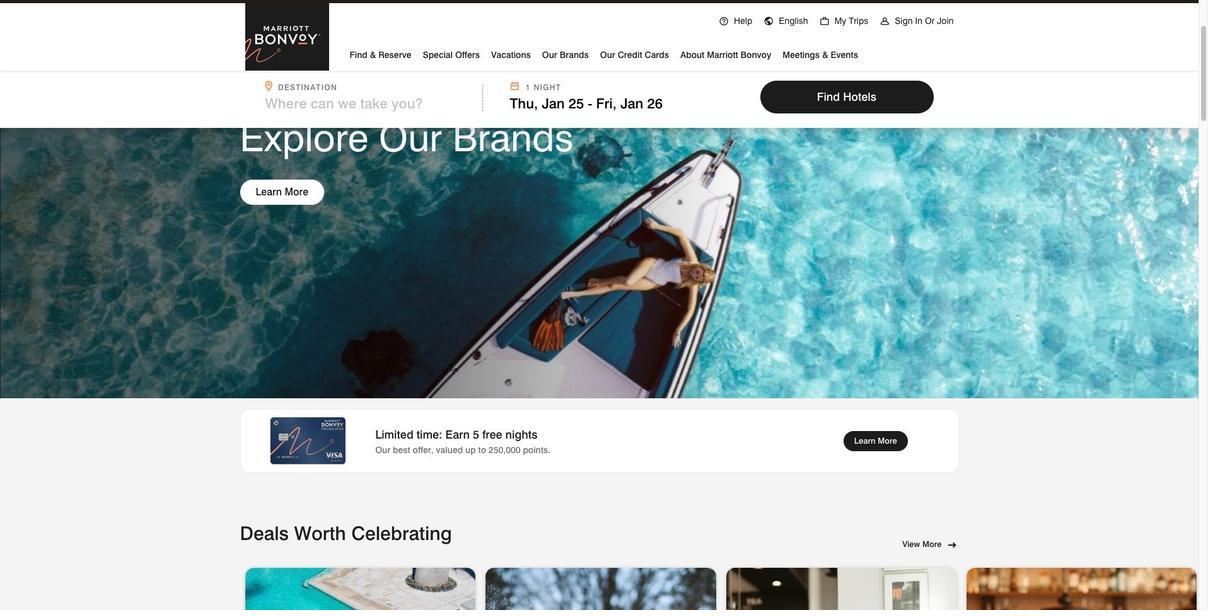 Task type: locate. For each thing, give the bounding box(es) containing it.
1 horizontal spatial round image
[[820, 16, 830, 26]]

2 horizontal spatial round image
[[880, 16, 890, 26]]

0 horizontal spatial round image
[[764, 16, 774, 26]]

destination field
[[265, 95, 475, 112]]

Where can we take you? text field
[[265, 95, 458, 112]]

round image
[[764, 16, 774, 26], [820, 16, 830, 26], [880, 16, 890, 26]]

None search field
[[0, 71, 1199, 128]]

round image
[[719, 16, 729, 26]]

1 round image from the left
[[764, 16, 774, 26]]

2 round image from the left
[[820, 16, 830, 26]]



Task type: vqa. For each thing, say whether or not it's contained in the screenshot.
it!
no



Task type: describe. For each thing, give the bounding box(es) containing it.
marriott bonvoy boundless® credit card from chase image
[[256, 418, 360, 465]]

3 round image from the left
[[880, 16, 890, 26]]



